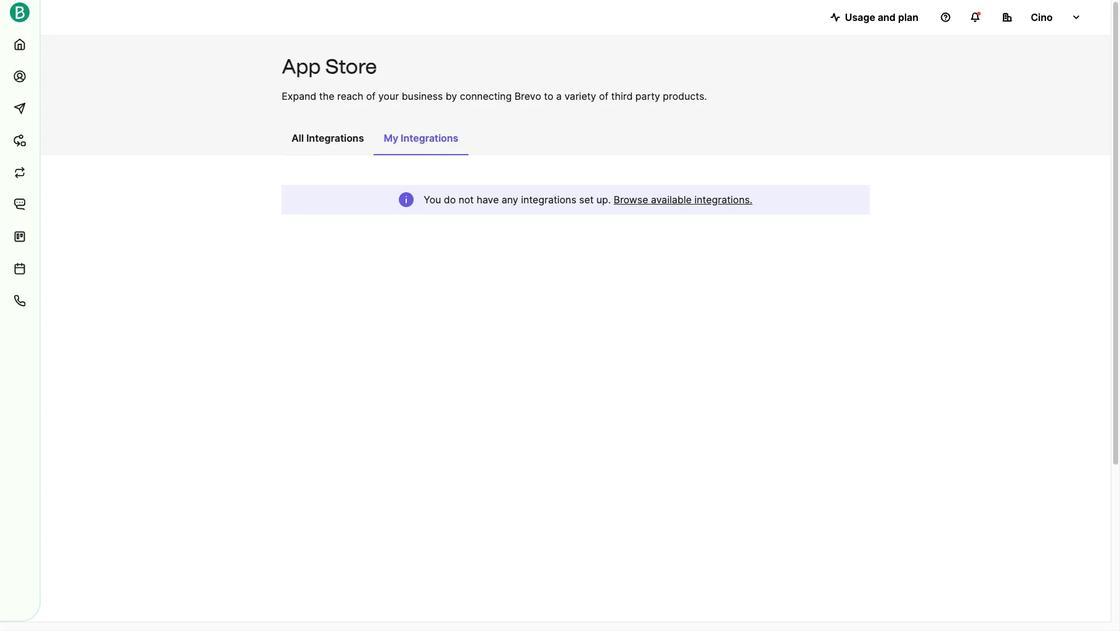 Task type: locate. For each thing, give the bounding box(es) containing it.
integrations inside all integrations link
[[306, 132, 364, 144]]

do
[[444, 194, 456, 206]]

the
[[319, 90, 335, 102]]

integrations right the my
[[401, 132, 459, 144]]

have
[[477, 194, 499, 206]]

you
[[424, 194, 441, 206]]

1 horizontal spatial integrations
[[401, 132, 459, 144]]

integrations inside my integrations link
[[401, 132, 459, 144]]

tab list
[[282, 126, 468, 155]]

store
[[325, 55, 377, 78]]

expand
[[282, 90, 317, 102]]

expand the reach of your business by connecting brevo to a variety of third party products.
[[282, 90, 707, 102]]

of left your at the top left of the page
[[366, 90, 376, 102]]

available
[[651, 194, 692, 206]]

your
[[378, 90, 399, 102]]

third
[[611, 90, 633, 102]]

of
[[366, 90, 376, 102], [599, 90, 609, 102]]

tab list containing all integrations
[[282, 126, 468, 155]]

you do not have any integrations set up. browse available integrations.
[[424, 194, 753, 206]]

2 integrations from the left
[[401, 132, 459, 144]]

integrations for all integrations
[[306, 132, 364, 144]]

browse
[[614, 194, 648, 206]]

products.
[[663, 90, 707, 102]]

cino button
[[993, 5, 1091, 30]]

cino
[[1031, 11, 1053, 23]]

of left third
[[599, 90, 609, 102]]

0 horizontal spatial integrations
[[306, 132, 364, 144]]

my
[[384, 132, 398, 144]]

1 horizontal spatial of
[[599, 90, 609, 102]]

business
[[402, 90, 443, 102]]

connecting
[[460, 90, 512, 102]]

all integrations link
[[282, 126, 374, 154]]

1 integrations from the left
[[306, 132, 364, 144]]

my integrations
[[384, 132, 459, 144]]

up.
[[597, 194, 611, 206]]

integrations
[[306, 132, 364, 144], [401, 132, 459, 144]]

to
[[544, 90, 554, 102]]

by
[[446, 90, 457, 102]]

integrations right all
[[306, 132, 364, 144]]

0 horizontal spatial of
[[366, 90, 376, 102]]



Task type: describe. For each thing, give the bounding box(es) containing it.
my integrations link
[[374, 126, 468, 155]]

usage and plan
[[845, 11, 919, 23]]

all
[[292, 132, 304, 144]]

usage
[[845, 11, 876, 23]]

usage and plan button
[[821, 5, 929, 30]]

2 of from the left
[[599, 90, 609, 102]]

browse available integrations. link
[[614, 192, 753, 207]]

any
[[502, 194, 518, 206]]

and
[[878, 11, 896, 23]]

plan
[[898, 11, 919, 23]]

integrations for my integrations
[[401, 132, 459, 144]]

app
[[282, 55, 321, 78]]

integrations.
[[695, 194, 753, 206]]

not
[[459, 194, 474, 206]]

brevo
[[515, 90, 541, 102]]

reach
[[337, 90, 364, 102]]

all integrations
[[292, 132, 364, 144]]

1 of from the left
[[366, 90, 376, 102]]

app store
[[282, 55, 377, 78]]

variety
[[565, 90, 596, 102]]

set
[[579, 194, 594, 206]]

party
[[636, 90, 660, 102]]

integrations
[[521, 194, 577, 206]]

a
[[556, 90, 562, 102]]



Task type: vqa. For each thing, say whether or not it's contained in the screenshot.
DEALS "link"
no



